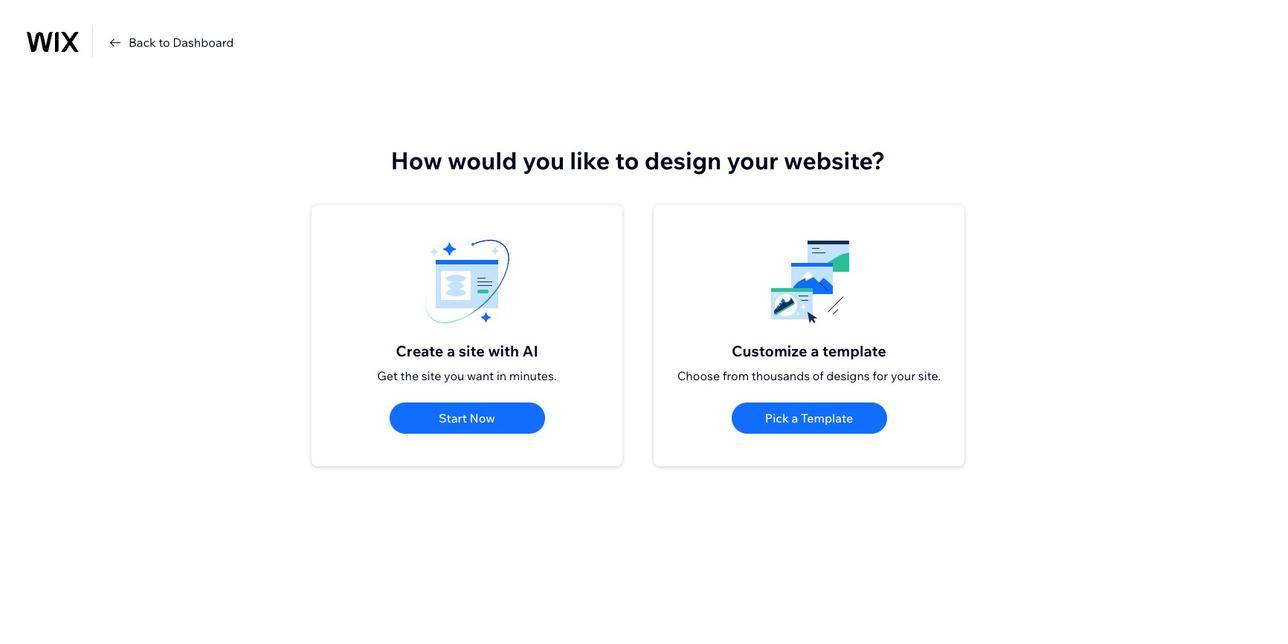 Task type: locate. For each thing, give the bounding box(es) containing it.
you
[[523, 146, 565, 176], [444, 369, 464, 384]]

from
[[723, 369, 749, 384]]

you left like
[[523, 146, 565, 176]]

1 horizontal spatial your
[[891, 369, 916, 384]]

how would you like to design your website?
[[391, 146, 885, 176]]

to right like
[[615, 146, 639, 176]]

a up 'get the site you want in minutes.'
[[447, 342, 455, 361]]

0 horizontal spatial you
[[444, 369, 464, 384]]

pick a template button
[[731, 403, 887, 434]]

1 vertical spatial site
[[421, 369, 441, 384]]

0 vertical spatial you
[[523, 146, 565, 176]]

a
[[447, 342, 455, 361], [811, 342, 819, 361], [792, 411, 798, 426]]

to right the back
[[159, 35, 170, 50]]

your right "design"
[[727, 146, 778, 176]]

customize a template
[[732, 342, 886, 361]]

your
[[727, 146, 778, 176], [891, 369, 916, 384]]

dashboard
[[173, 35, 234, 50]]

a for create
[[447, 342, 455, 361]]

choose
[[677, 369, 720, 384]]

0 horizontal spatial your
[[727, 146, 778, 176]]

get the site you want in minutes.
[[377, 369, 557, 384]]

to
[[159, 35, 170, 50], [615, 146, 639, 176]]

start now button
[[389, 403, 545, 434]]

0 vertical spatial to
[[159, 35, 170, 50]]

0 horizontal spatial a
[[447, 342, 455, 361]]

your right for
[[891, 369, 916, 384]]

how
[[391, 146, 442, 176]]

site right the
[[421, 369, 441, 384]]

site up 'get the site you want in minutes.'
[[459, 342, 485, 361]]

1 horizontal spatial a
[[792, 411, 798, 426]]

0 vertical spatial site
[[459, 342, 485, 361]]

back to dashboard button
[[106, 33, 234, 51]]

2 horizontal spatial a
[[811, 342, 819, 361]]

1 horizontal spatial to
[[615, 146, 639, 176]]

create
[[396, 342, 444, 361]]

0 horizontal spatial site
[[421, 369, 441, 384]]

a up "of"
[[811, 342, 819, 361]]

pick
[[765, 411, 789, 426]]

the
[[400, 369, 419, 384]]

get
[[377, 369, 398, 384]]

0 horizontal spatial to
[[159, 35, 170, 50]]

for
[[873, 369, 888, 384]]

site.
[[918, 369, 941, 384]]

template
[[822, 342, 886, 361]]

site
[[459, 342, 485, 361], [421, 369, 441, 384]]

1 vertical spatial your
[[891, 369, 916, 384]]

a right the pick
[[792, 411, 798, 426]]

1 horizontal spatial site
[[459, 342, 485, 361]]

a inside pick a template "button"
[[792, 411, 798, 426]]

now
[[470, 411, 495, 426]]

start
[[439, 411, 467, 426]]

would
[[448, 146, 517, 176]]

1 vertical spatial you
[[444, 369, 464, 384]]

back to dashboard
[[129, 35, 234, 50]]

0 vertical spatial your
[[727, 146, 778, 176]]

like
[[570, 146, 610, 176]]

with
[[488, 342, 519, 361]]

of
[[813, 369, 824, 384]]

site for you
[[421, 369, 441, 384]]

you left want
[[444, 369, 464, 384]]



Task type: describe. For each thing, give the bounding box(es) containing it.
choose from thousands of designs for your site.
[[677, 369, 941, 384]]

1 horizontal spatial you
[[523, 146, 565, 176]]

start now
[[439, 411, 495, 426]]

back
[[129, 35, 156, 50]]

customize
[[732, 342, 807, 361]]

thousands
[[752, 369, 810, 384]]

template
[[801, 411, 853, 426]]

designs
[[826, 369, 870, 384]]

create a site with ai
[[396, 342, 538, 361]]

website?
[[784, 146, 885, 176]]

1 vertical spatial to
[[615, 146, 639, 176]]

want
[[467, 369, 494, 384]]

design
[[645, 146, 722, 176]]

ai
[[522, 342, 538, 361]]

to inside button
[[159, 35, 170, 50]]

your for site.
[[891, 369, 916, 384]]

a for pick
[[792, 411, 798, 426]]

in
[[497, 369, 507, 384]]

pick a template
[[765, 411, 853, 426]]

your for website?
[[727, 146, 778, 176]]

minutes.
[[509, 369, 557, 384]]

a for customize
[[811, 342, 819, 361]]

site for with
[[459, 342, 485, 361]]



Task type: vqa. For each thing, say whether or not it's contained in the screenshot.
criteria
no



